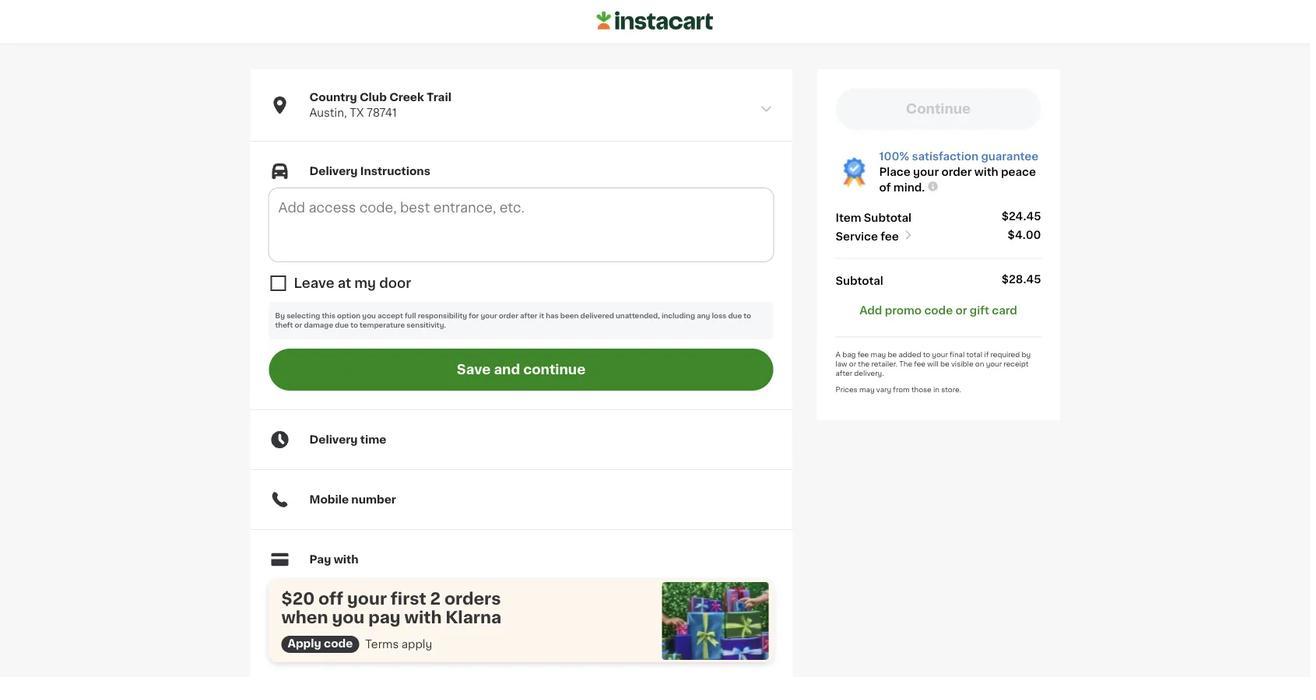Task type: locate. For each thing, give the bounding box(es) containing it.
order
[[942, 167, 972, 178], [499, 313, 519, 320]]

code right apply
[[324, 639, 353, 650]]

with right pay
[[334, 555, 359, 566]]

2 horizontal spatial fee
[[915, 361, 926, 368]]

those
[[912, 386, 932, 393]]

delivery for delivery time
[[310, 435, 358, 446]]

gift
[[970, 305, 990, 316]]

delivery.
[[855, 370, 884, 377]]

you inside by selecting this option you accept full responsibility for your order after it has been delivered unattended, including any loss due to theft or damage due to temperature sensitivity.
[[362, 313, 376, 320]]

may
[[871, 351, 886, 358], [860, 386, 875, 393]]

satisfaction
[[912, 151, 979, 162]]

delivery
[[310, 166, 358, 177], [310, 435, 358, 446]]

delivery for delivery instructions
[[310, 166, 358, 177]]

1 vertical spatial fee
[[858, 351, 869, 358]]

0 horizontal spatial after
[[520, 313, 538, 320]]

1 vertical spatial due
[[335, 322, 349, 329]]

1 horizontal spatial with
[[405, 610, 442, 626]]

of
[[880, 182, 891, 193]]

to
[[744, 313, 752, 320], [351, 322, 358, 329], [923, 351, 931, 358]]

fee left the will
[[915, 361, 926, 368]]

apply
[[402, 640, 432, 650]]

your
[[914, 167, 939, 178], [481, 313, 497, 320], [933, 351, 948, 358], [987, 361, 1002, 368], [347, 591, 387, 607]]

0 horizontal spatial code
[[324, 639, 353, 650]]

be right the will
[[941, 361, 950, 368]]

accept
[[378, 313, 403, 320]]

0 vertical spatial after
[[520, 313, 538, 320]]

from
[[894, 386, 910, 393]]

0 vertical spatial delivery
[[310, 166, 358, 177]]

terms
[[366, 640, 399, 650]]

you
[[362, 313, 376, 320], [332, 610, 365, 626]]

by
[[1022, 351, 1031, 358]]

0 vertical spatial code
[[925, 305, 953, 316]]

after down law
[[836, 370, 853, 377]]

or inside by selecting this option you accept full responsibility for your order after it has been delivered unattended, including any loss due to theft or damage due to temperature sensitivity.
[[295, 322, 302, 329]]

1 horizontal spatial to
[[744, 313, 752, 320]]

due
[[729, 313, 742, 320], [335, 322, 349, 329]]

pay
[[310, 555, 331, 566]]

order down the 100% satisfaction guarantee
[[942, 167, 972, 178]]

or down selecting on the top of page
[[295, 322, 302, 329]]

subtotal up service fee at right top
[[864, 212, 912, 223]]

vary
[[877, 386, 892, 393]]

you up temperature
[[362, 313, 376, 320]]

save
[[457, 363, 491, 377]]

after
[[520, 313, 538, 320], [836, 370, 853, 377]]

add promo code or gift card button
[[860, 303, 1018, 318]]

when
[[282, 610, 328, 626]]

order left it
[[499, 313, 519, 320]]

0 vertical spatial may
[[871, 351, 886, 358]]

may inside a bag fee may be added to your final total if required by law or the retailer. the fee will be visible on your receipt after delivery.
[[871, 351, 886, 358]]

delivery time
[[310, 435, 387, 446]]

or
[[956, 305, 968, 316], [295, 322, 302, 329], [850, 361, 857, 368]]

option
[[337, 313, 361, 320]]

your up the will
[[933, 351, 948, 358]]

code right promo
[[925, 305, 953, 316]]

home image
[[597, 9, 714, 32]]

with
[[975, 167, 999, 178], [334, 555, 359, 566], [405, 610, 442, 626]]

added
[[899, 351, 922, 358]]

delivery left 'time'
[[310, 435, 358, 446]]

country
[[310, 92, 357, 103]]

place
[[880, 167, 911, 178]]

responsibility
[[418, 313, 467, 320]]

code inside button
[[925, 305, 953, 316]]

or inside a bag fee may be added to your final total if required by law or the retailer. the fee will be visible on your receipt after delivery.
[[850, 361, 857, 368]]

1 horizontal spatial fee
[[881, 231, 899, 242]]

delivered
[[581, 313, 614, 320]]

1 horizontal spatial code
[[925, 305, 953, 316]]

guarantee
[[982, 151, 1039, 162]]

0 vertical spatial order
[[942, 167, 972, 178]]

fee up the at the bottom right of page
[[858, 351, 869, 358]]

trail
[[427, 92, 452, 103]]

the
[[859, 361, 870, 368]]

apply
[[288, 639, 321, 650]]

may down delivery.
[[860, 386, 875, 393]]

your up more info about 100% satisfaction guarantee image
[[914, 167, 939, 178]]

may up retailer.
[[871, 351, 886, 358]]

or left gift
[[956, 305, 968, 316]]

1 horizontal spatial order
[[942, 167, 972, 178]]

0 vertical spatial be
[[888, 351, 897, 358]]

final
[[950, 351, 965, 358]]

0 horizontal spatial due
[[335, 322, 349, 329]]

1 vertical spatial order
[[499, 313, 519, 320]]

100%
[[880, 151, 910, 162]]

0 vertical spatial or
[[956, 305, 968, 316]]

0 horizontal spatial order
[[499, 313, 519, 320]]

0 vertical spatial you
[[362, 313, 376, 320]]

it
[[539, 313, 544, 320]]

required
[[991, 351, 1020, 358]]

due down option
[[335, 322, 349, 329]]

pay
[[369, 610, 401, 626]]

you down off
[[332, 610, 365, 626]]

or inside button
[[956, 305, 968, 316]]

$24.45
[[1002, 211, 1042, 222]]

0 horizontal spatial with
[[334, 555, 359, 566]]

your right the for at the top of the page
[[481, 313, 497, 320]]

your up pay
[[347, 591, 387, 607]]

or down bag
[[850, 361, 857, 368]]

2 delivery from the top
[[310, 435, 358, 446]]

78741
[[367, 107, 397, 118]]

service fee
[[836, 231, 899, 242]]

been
[[561, 313, 579, 320]]

with down 2
[[405, 610, 442, 626]]

you inside $20 off your first 2 orders when you pay with klarna
[[332, 610, 365, 626]]

0 vertical spatial due
[[729, 313, 742, 320]]

1 horizontal spatial be
[[941, 361, 950, 368]]

the
[[900, 361, 913, 368]]

code
[[925, 305, 953, 316], [324, 639, 353, 650]]

your down if
[[987, 361, 1002, 368]]

by
[[275, 313, 285, 320]]

due right the loss
[[729, 313, 742, 320]]

after inside by selecting this option you accept full responsibility for your order after it has been delivered unattended, including any loss due to theft or damage due to temperature sensitivity.
[[520, 313, 538, 320]]

club
[[360, 92, 387, 103]]

2 horizontal spatial with
[[975, 167, 999, 178]]

1 vertical spatial delivery
[[310, 435, 358, 446]]

1 horizontal spatial after
[[836, 370, 853, 377]]

promo
[[885, 305, 922, 316]]

2 vertical spatial with
[[405, 610, 442, 626]]

item subtotal
[[836, 212, 912, 223]]

1 vertical spatial after
[[836, 370, 853, 377]]

0 vertical spatial with
[[975, 167, 999, 178]]

to up the will
[[923, 351, 931, 358]]

after left it
[[520, 313, 538, 320]]

1 vertical spatial you
[[332, 610, 365, 626]]

0 horizontal spatial to
[[351, 322, 358, 329]]

1 vertical spatial be
[[941, 361, 950, 368]]

1 vertical spatial with
[[334, 555, 359, 566]]

2 vertical spatial to
[[923, 351, 931, 358]]

1 vertical spatial or
[[295, 322, 302, 329]]

order inside the place your order with peace of mind.
[[942, 167, 972, 178]]

unattended,
[[616, 313, 660, 320]]

2 vertical spatial or
[[850, 361, 857, 368]]

austin,
[[310, 107, 347, 118]]

subtotal up add
[[836, 275, 884, 286]]

with down guarantee
[[975, 167, 999, 178]]

0 vertical spatial subtotal
[[864, 212, 912, 223]]

0 horizontal spatial fee
[[858, 351, 869, 358]]

your inside $20 off your first 2 orders when you pay with klarna
[[347, 591, 387, 607]]

fee down item subtotal
[[881, 231, 899, 242]]

0 vertical spatial fee
[[881, 231, 899, 242]]

country club creek trail austin, tx 78741
[[310, 92, 452, 118]]

be up retailer.
[[888, 351, 897, 358]]

after inside a bag fee may be added to your final total if required by law or the retailer. the fee will be visible on your receipt after delivery.
[[836, 370, 853, 377]]

None text field
[[269, 188, 774, 262]]

delivery down "austin,"
[[310, 166, 358, 177]]

2
[[430, 591, 441, 607]]

full
[[405, 313, 416, 320]]

1 delivery from the top
[[310, 166, 358, 177]]

1 horizontal spatial or
[[850, 361, 857, 368]]

be
[[888, 351, 897, 358], [941, 361, 950, 368]]

2 horizontal spatial to
[[923, 351, 931, 358]]

add promo code or gift card
[[860, 305, 1018, 316]]

to down option
[[351, 322, 358, 329]]

1 horizontal spatial due
[[729, 313, 742, 320]]

by selecting this option you accept full responsibility for your order after it has been delivered unattended, including any loss due to theft or damage due to temperature sensitivity.
[[275, 313, 752, 329]]

to right the loss
[[744, 313, 752, 320]]

2 horizontal spatial or
[[956, 305, 968, 316]]

0 horizontal spatial or
[[295, 322, 302, 329]]



Task type: describe. For each thing, give the bounding box(es) containing it.
delivery instructions
[[310, 166, 431, 177]]

law
[[836, 361, 848, 368]]

add
[[860, 305, 883, 316]]

2 vertical spatial fee
[[915, 361, 926, 368]]

visible
[[952, 361, 974, 368]]

with inside the place your order with peace of mind.
[[975, 167, 999, 178]]

store.
[[942, 386, 962, 393]]

leave at my door
[[294, 277, 411, 290]]

more info about 100% satisfaction guarantee image
[[927, 180, 939, 193]]

service
[[836, 231, 878, 242]]

your inside the place your order with peace of mind.
[[914, 167, 939, 178]]

a
[[836, 351, 841, 358]]

theft
[[275, 322, 293, 329]]

$20 off your first 2 orders when you pay with klarna
[[282, 591, 502, 626]]

time
[[360, 435, 387, 446]]

mobile
[[310, 495, 349, 506]]

door
[[379, 277, 411, 290]]

a bag fee may be added to your final total if required by law or the retailer. the fee will be visible on your receipt after delivery.
[[836, 351, 1031, 377]]

place your order with peace of mind.
[[880, 167, 1037, 193]]

your inside by selecting this option you accept full responsibility for your order after it has been delivered unattended, including any loss due to theft or damage due to temperature sensitivity.
[[481, 313, 497, 320]]

0 horizontal spatial be
[[888, 351, 897, 358]]

loss
[[712, 313, 727, 320]]

prices may vary from those in store.
[[836, 386, 962, 393]]

1 vertical spatial to
[[351, 322, 358, 329]]

off
[[319, 591, 344, 607]]

save and continue
[[457, 363, 586, 377]]

1 vertical spatial subtotal
[[836, 275, 884, 286]]

bag
[[843, 351, 856, 358]]

with inside $20 off your first 2 orders when you pay with klarna
[[405, 610, 442, 626]]

mind.
[[894, 182, 925, 193]]

any
[[697, 313, 711, 320]]

card
[[993, 305, 1018, 316]]

orders
[[445, 591, 501, 607]]

delivery address image
[[760, 102, 774, 116]]

temperature
[[360, 322, 405, 329]]

has
[[546, 313, 559, 320]]

to inside a bag fee may be added to your final total if required by law or the retailer. the fee will be visible on your receipt after delivery.
[[923, 351, 931, 358]]

on
[[976, 361, 985, 368]]

and
[[494, 363, 520, 377]]

for
[[469, 313, 479, 320]]

$28.45
[[1002, 274, 1042, 285]]

this
[[322, 313, 336, 320]]

$20
[[282, 591, 315, 607]]

my
[[355, 277, 376, 290]]

number
[[352, 495, 396, 506]]

continue
[[523, 363, 586, 377]]

will
[[928, 361, 939, 368]]

peace
[[1002, 167, 1037, 178]]

klarna
[[446, 610, 502, 626]]

if
[[985, 351, 989, 358]]

save and continue button
[[269, 349, 774, 391]]

leave
[[294, 277, 335, 290]]

prices
[[836, 386, 858, 393]]

including
[[662, 313, 695, 320]]

apply code
[[288, 639, 353, 650]]

100% satisfaction guarantee
[[880, 151, 1039, 162]]

item
[[836, 212, 862, 223]]

in
[[934, 386, 940, 393]]

creek
[[390, 92, 424, 103]]

terms apply
[[366, 640, 432, 650]]

at
[[338, 277, 351, 290]]

first
[[391, 591, 427, 607]]

1 vertical spatial may
[[860, 386, 875, 393]]

1 vertical spatial code
[[324, 639, 353, 650]]

mobile number
[[310, 495, 396, 506]]

order inside by selecting this option you accept full responsibility for your order after it has been delivered unattended, including any loss due to theft or damage due to temperature sensitivity.
[[499, 313, 519, 320]]

$4.00
[[1008, 229, 1042, 240]]

0 vertical spatial to
[[744, 313, 752, 320]]

retailer.
[[872, 361, 898, 368]]

tx
[[350, 107, 364, 118]]

receipt
[[1004, 361, 1029, 368]]

pay with
[[310, 555, 359, 566]]

total
[[967, 351, 983, 358]]

instructions
[[360, 166, 431, 177]]

sensitivity.
[[407, 322, 446, 329]]



Task type: vqa. For each thing, say whether or not it's contained in the screenshot.
Assorted Comfort-Grip Mechanical Pencils ct
no



